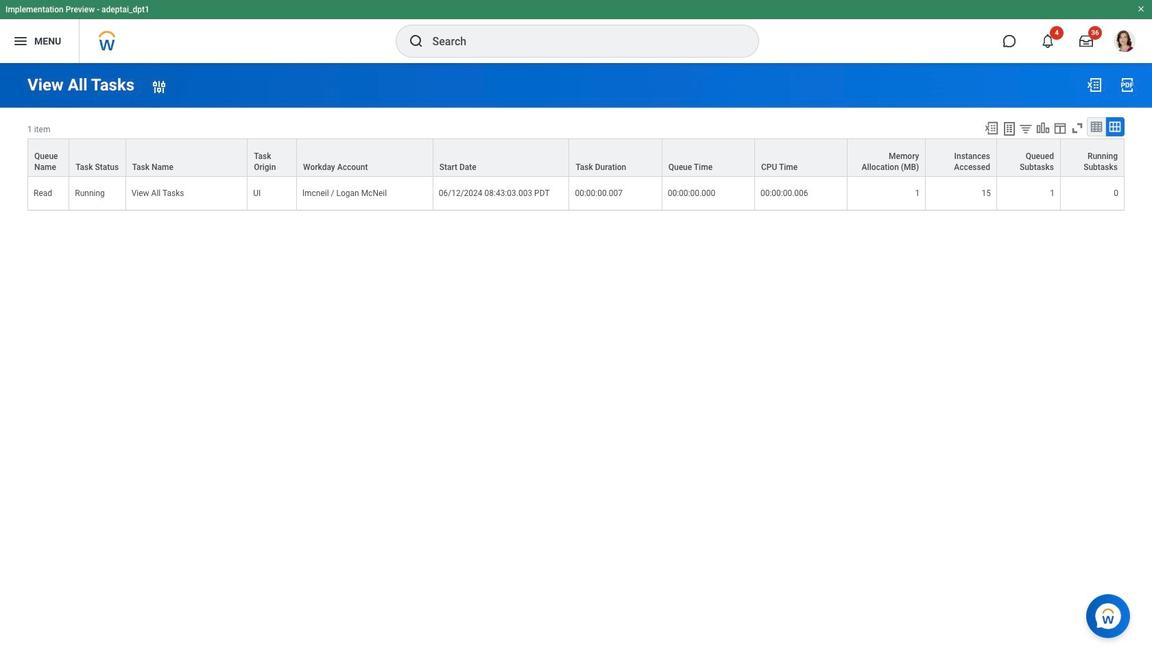 Task type: locate. For each thing, give the bounding box(es) containing it.
view all tasks element
[[131, 186, 184, 198]]

click to view/edit grid preferences image
[[1053, 121, 1068, 136]]

profile logan mcneil image
[[1114, 30, 1136, 55]]

view printable version (pdf) image
[[1119, 77, 1136, 93]]

export to excel image
[[984, 121, 999, 136]]

justify image
[[12, 33, 29, 49]]

row
[[27, 139, 1125, 177], [27, 177, 1125, 211]]

main content
[[0, 63, 1152, 224]]

notifications large image
[[1041, 34, 1055, 48]]

select to filter grid data image
[[1019, 121, 1034, 136]]

export to excel image
[[1086, 77, 1103, 93]]

close environment banner image
[[1137, 5, 1145, 13]]

search image
[[408, 33, 424, 49]]

toolbar
[[978, 117, 1125, 139]]

banner
[[0, 0, 1152, 63]]



Task type: vqa. For each thing, say whether or not it's contained in the screenshot.
row
yes



Task type: describe. For each thing, give the bounding box(es) containing it.
export to worksheets image
[[1001, 121, 1018, 137]]

view all tasks - expand/collapse chart image
[[1036, 121, 1051, 136]]

table image
[[1090, 120, 1104, 134]]

1 row from the top
[[27, 139, 1125, 177]]

change selection image
[[151, 79, 167, 95]]

inbox large image
[[1080, 34, 1093, 48]]

expand table image
[[1108, 120, 1122, 134]]

2 row from the top
[[27, 177, 1125, 211]]

Search Workday  search field
[[432, 26, 730, 56]]

fullscreen image
[[1070, 121, 1085, 136]]

lmcneil / logan mcneil element
[[303, 186, 387, 198]]



